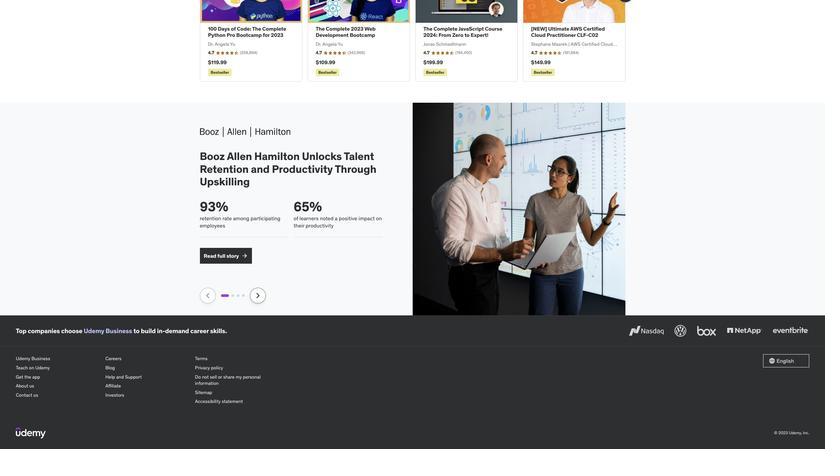 Task type: vqa. For each thing, say whether or not it's contained in the screenshot.
Contact Page
no



Task type: locate. For each thing, give the bounding box(es) containing it.
my
[[236, 374, 242, 380]]

1 horizontal spatial to
[[464, 32, 470, 38]]

booz allen hamilton unlocks talent retention and productivity through upskilling
[[200, 150, 376, 188]]

1 horizontal spatial the
[[316, 25, 325, 32]]

statement
[[222, 399, 243, 405]]

business
[[106, 327, 132, 335], [31, 356, 50, 362]]

clf-
[[577, 32, 588, 38]]

hamilton
[[254, 150, 300, 163]]

0 horizontal spatial complete
[[262, 25, 286, 32]]

to
[[464, 32, 470, 38], [133, 327, 140, 335]]

0 horizontal spatial the
[[252, 25, 261, 32]]

teach
[[16, 365, 28, 371]]

1 vertical spatial udemy
[[16, 356, 30, 362]]

business inside the udemy business teach on udemy get the app about us contact us
[[31, 356, 50, 362]]

2023 right for at left
[[271, 32, 283, 38]]

0 horizontal spatial udemy
[[16, 356, 30, 362]]

share
[[223, 374, 235, 380]]

bootcamp left for at left
[[236, 32, 262, 38]]

2 horizontal spatial complete
[[434, 25, 458, 32]]

among
[[233, 215, 249, 222]]

code:
[[237, 25, 251, 32]]

0 horizontal spatial and
[[116, 374, 124, 380]]

from
[[439, 32, 451, 38]]

booz allen hamilton image
[[200, 124, 290, 140]]

of
[[231, 25, 236, 32], [294, 215, 298, 222]]

about us link
[[16, 382, 100, 391]]

2023 left web
[[351, 25, 363, 32]]

1 horizontal spatial udemy
[[35, 365, 50, 371]]

bootcamp inside 100 days of code: the complete python pro bootcamp for 2023
[[236, 32, 262, 38]]

0 vertical spatial to
[[464, 32, 470, 38]]

careers blog help and support affiliate investors
[[105, 356, 142, 398]]

©
[[774, 430, 778, 435]]

business up 'careers'
[[106, 327, 132, 335]]

and inside booz allen hamilton unlocks talent retention and productivity through upskilling
[[251, 162, 270, 176]]

2 horizontal spatial 2023
[[778, 430, 788, 435]]

1 vertical spatial us
[[33, 392, 38, 398]]

about
[[16, 383, 28, 389]]

bootcamp right development
[[350, 32, 375, 38]]

1 horizontal spatial bootcamp
[[350, 32, 375, 38]]

of right days
[[231, 25, 236, 32]]

and inside careers blog help and support affiliate investors
[[116, 374, 124, 380]]

udemy,
[[789, 430, 802, 435]]

us right about
[[29, 383, 34, 389]]

careers
[[105, 356, 122, 362]]

2 bootcamp from the left
[[350, 32, 375, 38]]

information
[[195, 381, 219, 386]]

complete inside the complete 2023 web development bootcamp
[[326, 25, 350, 32]]

small image
[[769, 358, 775, 364]]

0 vertical spatial business
[[106, 327, 132, 335]]

2023
[[351, 25, 363, 32], [271, 32, 283, 38], [778, 430, 788, 435]]

1 vertical spatial business
[[31, 356, 50, 362]]

inc.
[[803, 430, 809, 435]]

0 horizontal spatial 2023
[[271, 32, 283, 38]]

development
[[316, 32, 349, 38]]

udemy business link up 'careers'
[[84, 327, 132, 335]]

2 horizontal spatial udemy
[[84, 327, 104, 335]]

allen
[[227, 150, 252, 163]]

1 horizontal spatial business
[[106, 327, 132, 335]]

© 2023 udemy, inc.
[[774, 430, 809, 435]]

1 bootcamp from the left
[[236, 32, 262, 38]]

ultimate
[[548, 25, 569, 32]]

udemy
[[84, 327, 104, 335], [16, 356, 30, 362], [35, 365, 50, 371]]

investors link
[[105, 391, 190, 400]]

support
[[125, 374, 142, 380]]

web
[[364, 25, 376, 32]]

udemy business link up get the app link on the left bottom of the page
[[16, 355, 100, 364]]

1 horizontal spatial 2023
[[351, 25, 363, 32]]

0 vertical spatial us
[[29, 383, 34, 389]]

100 days of code: the complete python pro bootcamp for 2023
[[208, 25, 286, 38]]

bootcamp inside the complete 2023 web development bootcamp
[[350, 32, 375, 38]]

bootcamp
[[236, 32, 262, 38], [350, 32, 375, 38]]

nasdaq image
[[627, 324, 665, 338]]

to left build
[[133, 327, 140, 335]]

0 vertical spatial on
[[376, 215, 382, 222]]

2 the from the left
[[316, 25, 325, 32]]

65% of learners noted a positive impact on their productivity
[[294, 198, 382, 229]]

pro
[[227, 32, 235, 38]]

1 horizontal spatial of
[[294, 215, 298, 222]]

1 horizontal spatial on
[[376, 215, 382, 222]]

1 vertical spatial and
[[116, 374, 124, 380]]

udemy business teach on udemy get the app about us contact us
[[16, 356, 50, 398]]

1 vertical spatial on
[[29, 365, 34, 371]]

the inside the complete javascript course 2024: from zero to expert!
[[423, 25, 432, 32]]

1 horizontal spatial complete
[[326, 25, 350, 32]]

the complete javascript course 2024: from zero to expert!
[[423, 25, 502, 38]]

on inside the udemy business teach on udemy get the app about us contact us
[[29, 365, 34, 371]]

on right teach
[[29, 365, 34, 371]]

booz
[[200, 150, 225, 163]]

3 complete from the left
[[434, 25, 458, 32]]

of up their
[[294, 215, 298, 222]]

udemy up app
[[35, 365, 50, 371]]

business up app
[[31, 356, 50, 362]]

on
[[376, 215, 382, 222], [29, 365, 34, 371]]

the complete 2023 web development bootcamp link
[[316, 25, 376, 38]]

1 complete from the left
[[262, 25, 286, 32]]

the
[[252, 25, 261, 32], [316, 25, 325, 32], [423, 25, 432, 32]]

through
[[335, 162, 376, 176]]

netapp image
[[726, 324, 764, 338]]

previous image
[[202, 291, 213, 301]]

2024:
[[423, 32, 437, 38]]

1 horizontal spatial and
[[251, 162, 270, 176]]

1 the from the left
[[252, 25, 261, 32]]

[new] ultimate aws certified cloud practitioner clf-c02
[[531, 25, 605, 38]]

sitemap link
[[195, 388, 279, 397]]

affiliate
[[105, 383, 121, 389]]

unlocks
[[302, 150, 342, 163]]

complete inside the complete javascript course 2024: from zero to expert!
[[434, 25, 458, 32]]

demand
[[165, 327, 189, 335]]

2023 right ©
[[778, 430, 788, 435]]

read
[[204, 253, 216, 259]]

in-
[[157, 327, 165, 335]]

volkswagen image
[[673, 324, 688, 338]]

2 complete from the left
[[326, 25, 350, 32]]

sell
[[210, 374, 217, 380]]

0 vertical spatial of
[[231, 25, 236, 32]]

course
[[485, 25, 502, 32]]

small image
[[242, 253, 248, 259]]

us right "contact"
[[33, 392, 38, 398]]

do
[[195, 374, 201, 380]]

on right "impact"
[[376, 215, 382, 222]]

0 horizontal spatial bootcamp
[[236, 32, 262, 38]]

0 horizontal spatial of
[[231, 25, 236, 32]]

us
[[29, 383, 34, 389], [33, 392, 38, 398]]

on inside 65% of learners noted a positive impact on their productivity
[[376, 215, 382, 222]]

talent
[[344, 150, 374, 163]]

upskilling
[[200, 175, 250, 188]]

complete
[[262, 25, 286, 32], [326, 25, 350, 32], [434, 25, 458, 32]]

or
[[218, 374, 222, 380]]

1 vertical spatial of
[[294, 215, 298, 222]]

complete for 2024:
[[434, 25, 458, 32]]

0 horizontal spatial business
[[31, 356, 50, 362]]

privacy
[[195, 365, 210, 371]]

3 the from the left
[[423, 25, 432, 32]]

1 vertical spatial to
[[133, 327, 140, 335]]

for
[[263, 32, 270, 38]]

to right zero
[[464, 32, 470, 38]]

0 vertical spatial and
[[251, 162, 270, 176]]

a
[[335, 215, 338, 222]]

the for development
[[316, 25, 325, 32]]

sitemap
[[195, 390, 212, 396]]

0 horizontal spatial on
[[29, 365, 34, 371]]

aws
[[570, 25, 582, 32]]

the inside the complete 2023 web development bootcamp
[[316, 25, 325, 32]]

learners
[[300, 215, 319, 222]]

retention
[[200, 215, 221, 222]]

udemy right choose
[[84, 327, 104, 335]]

2 horizontal spatial the
[[423, 25, 432, 32]]

udemy up teach
[[16, 356, 30, 362]]

read full story link
[[200, 248, 252, 264]]



Task type: describe. For each thing, give the bounding box(es) containing it.
read full story
[[204, 253, 239, 259]]

choose
[[61, 327, 82, 335]]

participating
[[251, 215, 280, 222]]

investors
[[105, 392, 124, 398]]

policy
[[211, 365, 223, 371]]

1 vertical spatial udemy business link
[[16, 355, 100, 364]]

certified
[[583, 25, 605, 32]]

full
[[217, 253, 225, 259]]

skills.
[[210, 327, 227, 335]]

days
[[218, 25, 230, 32]]

employees
[[200, 222, 225, 229]]

top
[[16, 327, 26, 335]]

93% retention rate among participating employees
[[200, 198, 280, 229]]

udemy image
[[16, 428, 46, 439]]

blog
[[105, 365, 115, 371]]

box image
[[696, 324, 718, 338]]

c02
[[588, 32, 598, 38]]

personal
[[243, 374, 261, 380]]

python
[[208, 32, 226, 38]]

rate
[[222, 215, 232, 222]]

productivity
[[306, 222, 334, 229]]

career
[[190, 327, 209, 335]]

0 vertical spatial udemy business link
[[84, 327, 132, 335]]

the inside 100 days of code: the complete python pro bootcamp for 2023
[[252, 25, 261, 32]]

careers link
[[105, 355, 190, 364]]

impact
[[359, 215, 375, 222]]

cloud
[[531, 32, 546, 38]]

noted
[[320, 215, 334, 222]]

eventbrite image
[[771, 324, 809, 338]]

65%
[[294, 198, 322, 215]]

terms link
[[195, 355, 279, 364]]

next image
[[252, 291, 263, 301]]

accessibility
[[195, 399, 221, 405]]

terms privacy policy do not sell or share my personal information sitemap accessibility statement
[[195, 356, 261, 405]]

[new] ultimate aws certified cloud practitioner clf-c02 link
[[531, 25, 605, 38]]

2 vertical spatial udemy
[[35, 365, 50, 371]]

english
[[777, 358, 794, 364]]

get the app link
[[16, 373, 100, 382]]

their
[[294, 222, 304, 229]]

contact
[[16, 392, 32, 398]]

to inside the complete javascript course 2024: from zero to expert!
[[464, 32, 470, 38]]

help and support link
[[105, 373, 190, 382]]

0 horizontal spatial to
[[133, 327, 140, 335]]

not
[[202, 374, 209, 380]]

terms
[[195, 356, 208, 362]]

zero
[[452, 32, 463, 38]]

teach on udemy link
[[16, 364, 100, 373]]

english button
[[763, 355, 809, 368]]

2023 inside 100 days of code: the complete python pro bootcamp for 2023
[[271, 32, 283, 38]]

0 vertical spatial udemy
[[84, 327, 104, 335]]

complete inside 100 days of code: the complete python pro bootcamp for 2023
[[262, 25, 286, 32]]

the complete javascript course 2024: from zero to expert! link
[[423, 25, 502, 38]]

100 days of code: the complete python pro bootcamp for 2023 link
[[208, 25, 286, 38]]

javascript
[[458, 25, 484, 32]]

[new]
[[531, 25, 547, 32]]

retention
[[200, 162, 249, 176]]

2023 inside the complete 2023 web development bootcamp
[[351, 25, 363, 32]]

do not sell or share my personal information button
[[195, 373, 279, 388]]

contact us link
[[16, 391, 100, 400]]

of inside 65% of learners noted a positive impact on their productivity
[[294, 215, 298, 222]]

complete for development
[[326, 25, 350, 32]]

build
[[141, 327, 156, 335]]

the
[[24, 374, 31, 380]]

the complete 2023 web development bootcamp
[[316, 25, 376, 38]]

top companies choose udemy business to build in-demand career skills.
[[16, 327, 227, 335]]

productivity
[[272, 162, 333, 176]]

privacy policy link
[[195, 364, 279, 373]]

expert!
[[471, 32, 488, 38]]

help
[[105, 374, 115, 380]]

of inside 100 days of code: the complete python pro bootcamp for 2023
[[231, 25, 236, 32]]

accessibility statement link
[[195, 397, 279, 406]]

the for 2024:
[[423, 25, 432, 32]]

blog link
[[105, 364, 190, 373]]

get
[[16, 374, 23, 380]]

story
[[226, 253, 239, 259]]

companies
[[28, 327, 60, 335]]

100
[[208, 25, 217, 32]]

93%
[[200, 198, 228, 215]]

positive
[[339, 215, 357, 222]]

practitioner
[[547, 32, 576, 38]]

affiliate link
[[105, 382, 190, 391]]



